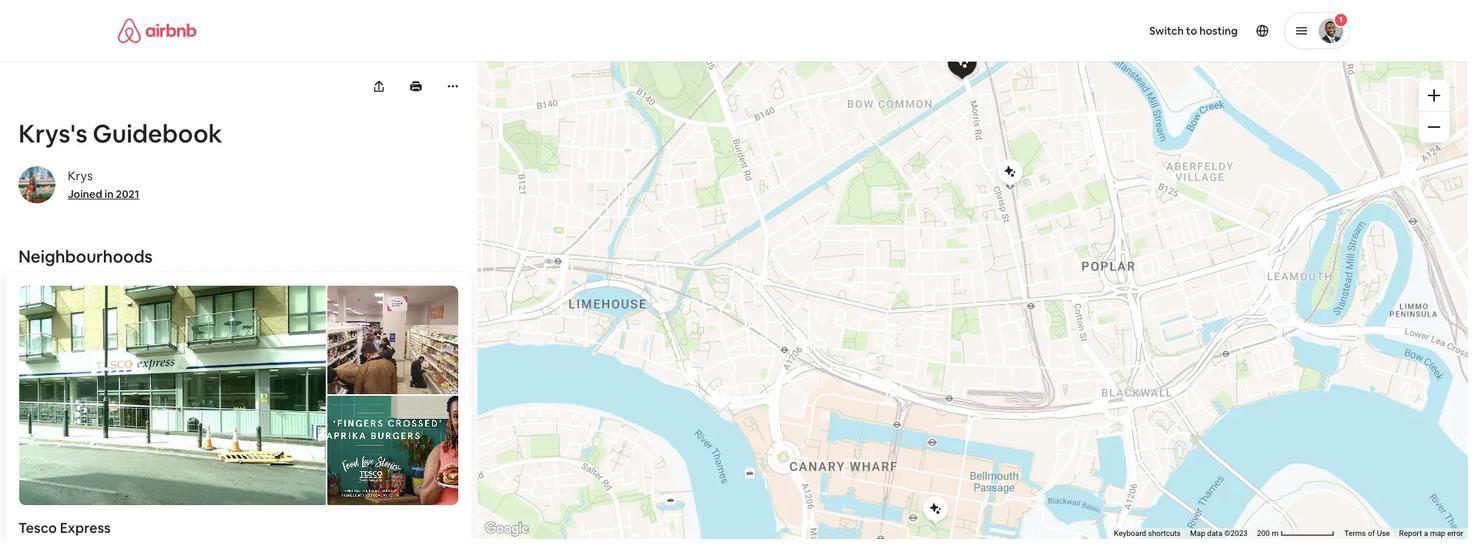 Task type: describe. For each thing, give the bounding box(es) containing it.
terms
[[1345, 530, 1367, 538]]

to
[[1187, 24, 1198, 38]]

google image
[[482, 519, 533, 539]]

tesco express
[[18, 519, 111, 537]]

use
[[1378, 530, 1391, 538]]

more options, undefined image
[[447, 80, 459, 92]]

in
[[105, 187, 114, 201]]

map
[[1431, 530, 1446, 538]]

200 m
[[1258, 530, 1281, 538]]

krys
[[68, 168, 93, 184]]

200 m button
[[1253, 529, 1341, 539]]

report a map error link
[[1400, 530, 1464, 538]]

switch to hosting link
[[1141, 15, 1248, 47]]

terms of use link
[[1345, 530, 1391, 538]]

terms of use
[[1345, 530, 1391, 538]]

zoom out image
[[1429, 121, 1441, 133]]

of
[[1369, 530, 1376, 538]]

1 button
[[1285, 12, 1351, 49]]

tesco express link
[[18, 519, 459, 538]]

krys joined in 2021
[[68, 168, 139, 201]]

joined
[[68, 187, 102, 201]]

shortcuts
[[1149, 530, 1181, 538]]



Task type: vqa. For each thing, say whether or not it's contained in the screenshot.
2021
yes



Task type: locate. For each thing, give the bounding box(es) containing it.
krys image
[[18, 166, 55, 203], [18, 166, 55, 203]]

print image
[[410, 80, 422, 92]]

map data ©2023
[[1191, 530, 1248, 538]]

profile element
[[753, 0, 1351, 62]]

guidebook
[[93, 118, 222, 150]]

map region
[[477, 0, 1469, 539]]

report
[[1400, 530, 1423, 538]]

data
[[1208, 530, 1223, 538]]

keyboard shortcuts
[[1115, 530, 1181, 538]]

neighbourhoods
[[18, 246, 153, 267]]

report a map error
[[1400, 530, 1464, 538]]

1
[[1340, 15, 1343, 25]]

share image
[[373, 80, 385, 92], [375, 81, 383, 91]]

keyboard shortcuts button
[[1115, 529, 1181, 539]]

switch to hosting
[[1150, 24, 1238, 38]]

zoom in image
[[1429, 89, 1441, 102]]

switch
[[1150, 24, 1184, 38]]

express
[[60, 519, 111, 537]]

map
[[1191, 530, 1206, 538]]

m
[[1273, 530, 1279, 538]]

tesco
[[18, 519, 57, 537]]

error
[[1448, 530, 1464, 538]]

joined in 2021 link
[[68, 187, 139, 201]]

200
[[1258, 530, 1271, 538]]

hosting
[[1200, 24, 1238, 38]]

krys's guidebook
[[18, 118, 222, 150]]

keyboard
[[1115, 530, 1147, 538]]

krys's
[[18, 118, 87, 150]]

a
[[1425, 530, 1429, 538]]

©2023
[[1225, 530, 1248, 538]]

2021
[[116, 187, 139, 201]]



